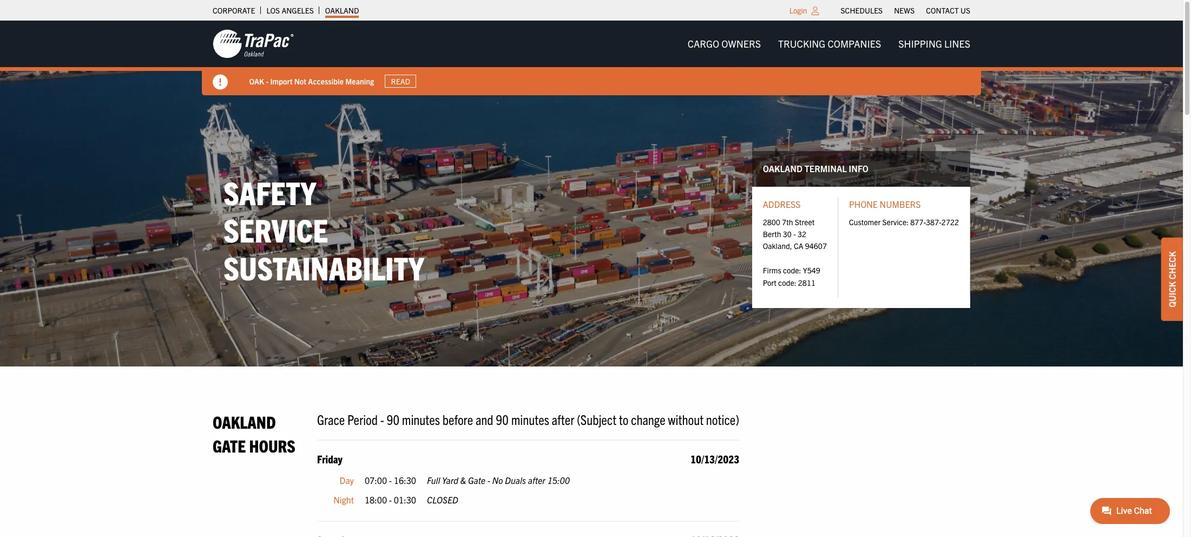 Task type: locate. For each thing, give the bounding box(es) containing it.
1 vertical spatial after
[[528, 475, 546, 486]]

1 vertical spatial gate
[[468, 475, 486, 486]]

0 horizontal spatial gate
[[213, 435, 246, 456]]

berth
[[763, 229, 781, 239]]

1 horizontal spatial after
[[552, 411, 574, 428]]

contact us link
[[926, 3, 971, 18]]

18:00
[[365, 494, 387, 505]]

1 horizontal spatial oakland
[[325, 5, 359, 15]]

- right period in the left of the page
[[380, 411, 384, 428]]

grace period - 90 minutes before and 90 minutes after (subject to change without notice)
[[317, 411, 740, 428]]

service
[[224, 210, 328, 249]]

1 90 from the left
[[387, 411, 400, 428]]

- inside 2800 7th street berth 30 - 32 oakland, ca 94607
[[794, 229, 796, 239]]

1 horizontal spatial 90
[[496, 411, 509, 428]]

oakland
[[325, 5, 359, 15], [763, 163, 803, 174], [213, 411, 276, 432]]

90
[[387, 411, 400, 428], [496, 411, 509, 428]]

to
[[619, 411, 629, 428]]

1 horizontal spatial gate
[[468, 475, 486, 486]]

gate
[[213, 435, 246, 456], [468, 475, 486, 486]]

gate right &
[[468, 475, 486, 486]]

oakland for oakland gate hours
[[213, 411, 276, 432]]

minutes left before
[[402, 411, 440, 428]]

- left 16:30
[[389, 475, 392, 486]]

-
[[266, 76, 269, 86], [794, 229, 796, 239], [380, 411, 384, 428], [389, 475, 392, 486], [488, 475, 490, 486], [389, 494, 392, 505]]

banner
[[0, 21, 1191, 95]]

- left 01:30
[[389, 494, 392, 505]]

2800 7th street berth 30 - 32 oakland, ca 94607
[[763, 217, 827, 251]]

- left no
[[488, 475, 490, 486]]

before
[[443, 411, 473, 428]]

read
[[391, 76, 411, 86]]

menu bar
[[835, 3, 976, 18], [679, 33, 979, 55]]

trucking companies
[[778, 37, 881, 50]]

94607
[[805, 241, 827, 251]]

387-
[[926, 217, 942, 227]]

1 minutes from the left
[[402, 411, 440, 428]]

after
[[552, 411, 574, 428], [528, 475, 546, 486]]

2 horizontal spatial oakland
[[763, 163, 803, 174]]

after right duals
[[528, 475, 546, 486]]

2 vertical spatial oakland
[[213, 411, 276, 432]]

1 vertical spatial menu bar
[[679, 33, 979, 55]]

0 horizontal spatial minutes
[[402, 411, 440, 428]]

grace
[[317, 411, 345, 428]]

oakland up hours
[[213, 411, 276, 432]]

gate left hours
[[213, 435, 246, 456]]

safety
[[224, 172, 316, 212]]

minutes
[[402, 411, 440, 428], [511, 411, 549, 428]]

customer service: 877-387-2722
[[849, 217, 959, 227]]

sustainability
[[224, 247, 424, 287]]

service:
[[883, 217, 909, 227]]

&
[[461, 475, 466, 486]]

07:00 - 16:30
[[365, 475, 416, 486]]

1 vertical spatial oakland
[[763, 163, 803, 174]]

los
[[267, 5, 280, 15]]

change
[[631, 411, 666, 428]]

0 vertical spatial gate
[[213, 435, 246, 456]]

menu bar down light image
[[679, 33, 979, 55]]

after left (subject
[[552, 411, 574, 428]]

2811
[[798, 277, 816, 287]]

7th
[[782, 217, 793, 227]]

oakland for oakland
[[325, 5, 359, 15]]

trucking companies link
[[770, 33, 890, 55]]

without
[[668, 411, 704, 428]]

oakland,
[[763, 241, 792, 251]]

1 vertical spatial code:
[[778, 277, 797, 287]]

oakland up address
[[763, 163, 803, 174]]

877-
[[911, 217, 926, 227]]

minutes right and
[[511, 411, 549, 428]]

solid image
[[213, 75, 228, 90]]

90 right and
[[496, 411, 509, 428]]

oakland right angeles
[[325, 5, 359, 15]]

check
[[1167, 251, 1178, 279]]

code:
[[783, 265, 801, 275], [778, 277, 797, 287]]

0 horizontal spatial oakland
[[213, 411, 276, 432]]

2 90 from the left
[[496, 411, 509, 428]]

menu bar up "shipping"
[[835, 3, 976, 18]]

32
[[798, 229, 807, 239]]

street
[[795, 217, 815, 227]]

0 vertical spatial menu bar
[[835, 3, 976, 18]]

1 horizontal spatial minutes
[[511, 411, 549, 428]]

quick check
[[1167, 251, 1178, 307]]

code: up 2811
[[783, 265, 801, 275]]

0 horizontal spatial 90
[[387, 411, 400, 428]]

07:00
[[365, 475, 387, 486]]

menu bar containing cargo owners
[[679, 33, 979, 55]]

- right 30
[[794, 229, 796, 239]]

oakland inside oakland gate hours
[[213, 411, 276, 432]]

16:30
[[394, 475, 416, 486]]

hours
[[249, 435, 296, 456]]

90 right period in the left of the page
[[387, 411, 400, 428]]

no
[[492, 475, 503, 486]]

menu bar containing schedules
[[835, 3, 976, 18]]

0 vertical spatial oakland
[[325, 5, 359, 15]]

code: right port
[[778, 277, 797, 287]]

2800
[[763, 217, 781, 227]]

contact us
[[926, 5, 971, 15]]



Task type: vqa. For each thing, say whether or not it's contained in the screenshot.
topmost Oakland
yes



Task type: describe. For each thing, give the bounding box(es) containing it.
oak
[[250, 76, 265, 86]]

- right the oak
[[266, 76, 269, 86]]

import
[[271, 76, 293, 86]]

los angeles
[[267, 5, 314, 15]]

full yard & gate - no duals after 15:00
[[427, 475, 570, 486]]

y549
[[803, 265, 821, 275]]

15:00
[[548, 475, 570, 486]]

companies
[[828, 37, 881, 50]]

18:00 - 01:30
[[365, 494, 416, 505]]

terminal
[[805, 163, 847, 174]]

duals
[[505, 475, 526, 486]]

quick
[[1167, 281, 1178, 307]]

login link
[[790, 5, 807, 15]]

contact
[[926, 5, 959, 15]]

night
[[334, 494, 354, 505]]

notice)
[[706, 411, 740, 428]]

yard
[[442, 475, 459, 486]]

news link
[[894, 3, 915, 18]]

schedules link
[[841, 3, 883, 18]]

day
[[340, 475, 354, 486]]

gate inside oakland gate hours
[[213, 435, 246, 456]]

firms
[[763, 265, 782, 275]]

10/13/2023
[[691, 452, 740, 466]]

quick check link
[[1162, 238, 1183, 321]]

cargo owners link
[[679, 33, 770, 55]]

corporate
[[213, 5, 255, 15]]

not
[[295, 76, 307, 86]]

corporate link
[[213, 3, 255, 18]]

login
[[790, 5, 807, 15]]

port
[[763, 277, 777, 287]]

01:30
[[394, 494, 416, 505]]

oakland for oakland terminal info
[[763, 163, 803, 174]]

0 vertical spatial after
[[552, 411, 574, 428]]

oakland link
[[325, 3, 359, 18]]

phone
[[849, 199, 878, 210]]

info
[[849, 163, 869, 174]]

accessible
[[308, 76, 344, 86]]

safety service sustainability
[[224, 172, 424, 287]]

trucking
[[778, 37, 826, 50]]

lines
[[945, 37, 971, 50]]

ca
[[794, 241, 804, 251]]

30
[[783, 229, 792, 239]]

los angeles link
[[267, 3, 314, 18]]

oakland image
[[213, 29, 294, 59]]

cargo
[[688, 37, 720, 50]]

shipping lines
[[899, 37, 971, 50]]

meaning
[[346, 76, 374, 86]]

phone numbers
[[849, 199, 921, 210]]

oakland terminal info
[[763, 163, 869, 174]]

oakland gate hours
[[213, 411, 296, 456]]

shipping lines link
[[890, 33, 979, 55]]

numbers
[[880, 199, 921, 210]]

angeles
[[282, 5, 314, 15]]

full
[[427, 475, 440, 486]]

oak - import not accessible meaning
[[250, 76, 374, 86]]

2 minutes from the left
[[511, 411, 549, 428]]

cargo owners
[[688, 37, 761, 50]]

news
[[894, 5, 915, 15]]

0 horizontal spatial after
[[528, 475, 546, 486]]

2722
[[942, 217, 959, 227]]

friday
[[317, 452, 343, 466]]

address
[[763, 199, 801, 210]]

light image
[[812, 6, 819, 15]]

customer
[[849, 217, 881, 227]]

0 vertical spatial code:
[[783, 265, 801, 275]]

shipping
[[899, 37, 942, 50]]

and
[[476, 411, 493, 428]]

firms code:  y549 port code:  2811
[[763, 265, 821, 287]]

read link
[[385, 75, 417, 88]]

us
[[961, 5, 971, 15]]

(subject
[[577, 411, 617, 428]]

banner containing cargo owners
[[0, 21, 1191, 95]]

period
[[348, 411, 378, 428]]

schedules
[[841, 5, 883, 15]]

owners
[[722, 37, 761, 50]]



